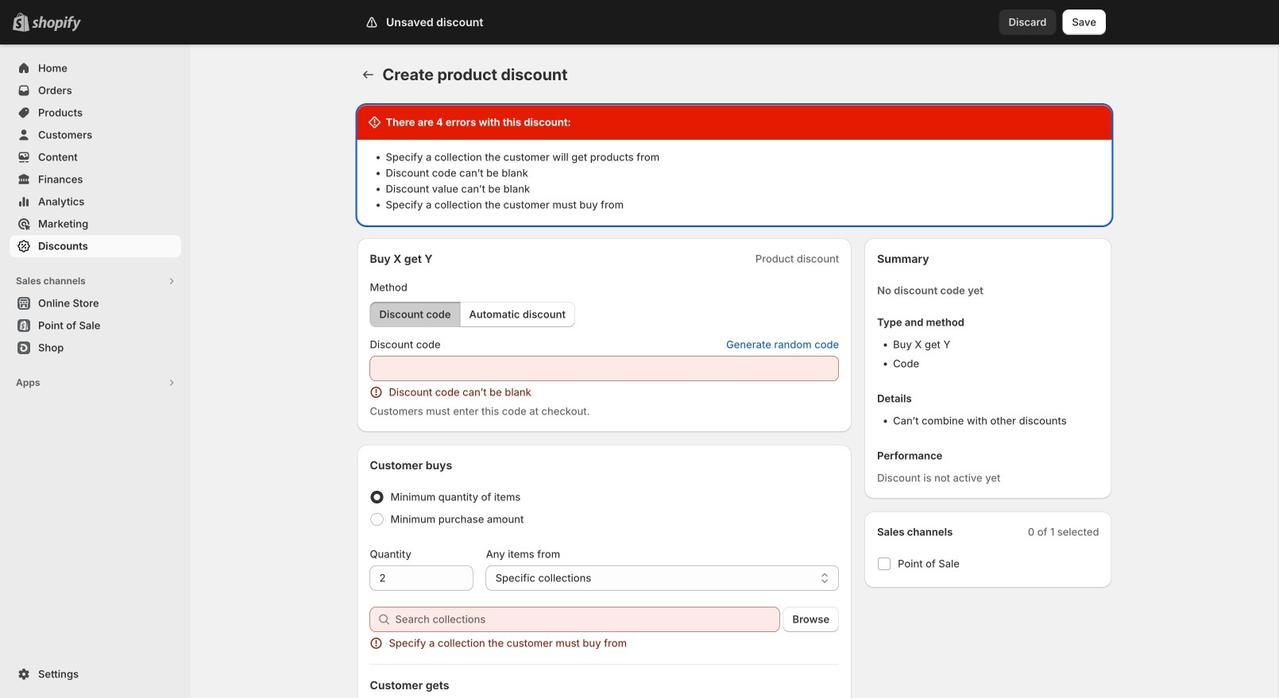 Task type: locate. For each thing, give the bounding box(es) containing it.
None text field
[[370, 356, 839, 381], [370, 566, 473, 591], [370, 356, 839, 381], [370, 566, 473, 591]]

shopify image
[[32, 16, 81, 32]]



Task type: describe. For each thing, give the bounding box(es) containing it.
Search collections text field
[[395, 607, 780, 632]]



